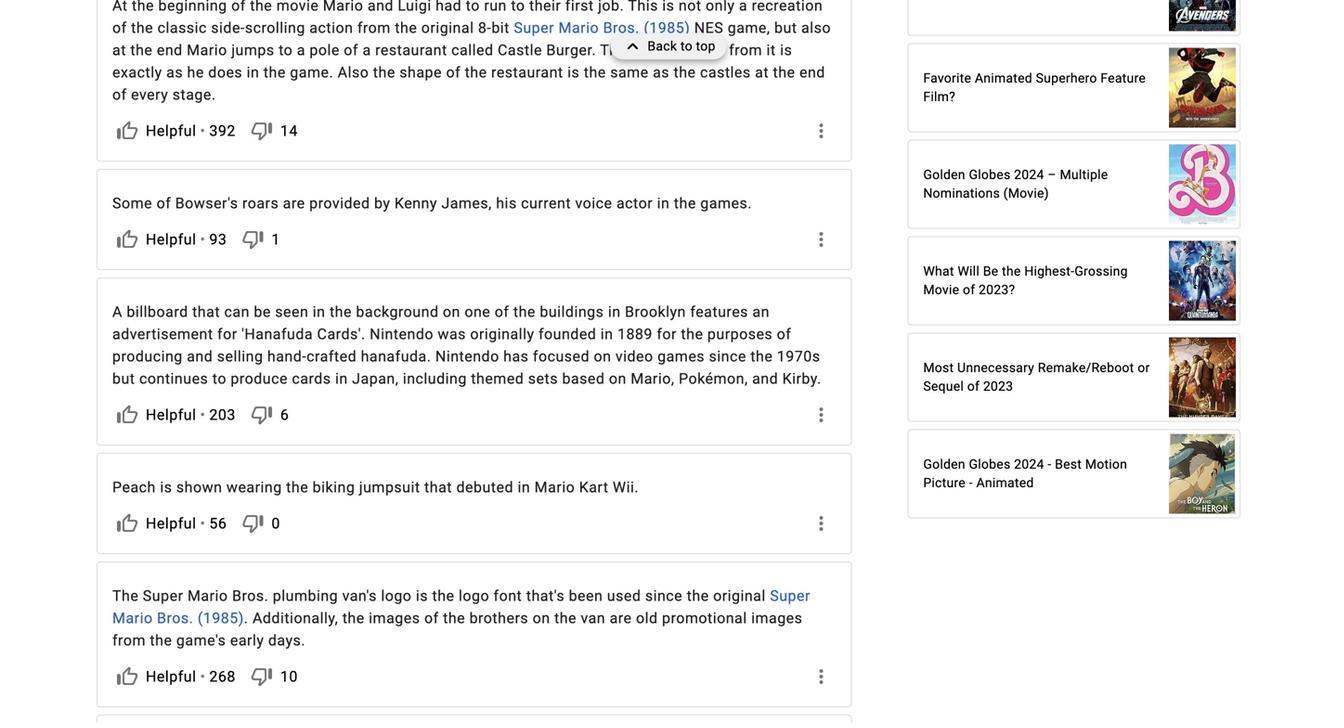 Task type: vqa. For each thing, say whether or not it's contained in the screenshot.


Task type: describe. For each thing, give the bounding box(es) containing it.
film?
[[924, 89, 956, 104]]

0 vertical spatial restaurant
[[375, 41, 447, 59]]

burger.
[[546, 41, 596, 59]]

10
[[280, 668, 298, 686]]

can
[[224, 303, 250, 321]]

of up also
[[344, 41, 358, 59]]

is not helpful image for 6
[[251, 404, 273, 426]]

shown
[[176, 479, 222, 496]]

movie
[[924, 282, 960, 298]]

the down luigi
[[395, 19, 417, 37]]

on up was
[[443, 303, 461, 321]]

in inside nes game, but also at the end mario jumps to a pole of a restaurant called castle burger. the way he slides from it is exactly as he does in the game. also the shape of the restaurant is the same as the castles at the end of every stage.
[[247, 64, 259, 81]]

the right also
[[373, 64, 395, 81]]

ryan gosling and margot robbie in barbie (2023) image
[[1169, 135, 1236, 234]]

2 logo from the left
[[459, 587, 490, 605]]

in right seen
[[313, 303, 326, 321]]

back to top button
[[611, 33, 727, 59]]

hanafuda.
[[361, 348, 431, 365]]

is right peach
[[160, 479, 172, 496]]

is down burger.
[[568, 64, 580, 81]]

pole
[[310, 41, 340, 59]]

used
[[607, 587, 641, 605]]

in up 1889
[[608, 303, 621, 321]]

biking
[[313, 479, 355, 496]]

the left van
[[554, 610, 577, 627]]

is up . additionally, the images of the brothers on the van are old promotional images from the game's early days.
[[416, 587, 428, 605]]

is not helpful image for 14
[[251, 120, 273, 142]]

nominations
[[924, 186, 1000, 201]]

the down back to top
[[674, 64, 696, 81]]

founded
[[539, 325, 597, 343]]

was
[[438, 325, 466, 343]]

and inside at the beginning of the movie mario and luigi had to run to their first job. this is not only a recreation of the classic side-scrolling action from the original 8-bit
[[368, 0, 394, 14]]

peach
[[112, 479, 156, 496]]

1889
[[618, 325, 653, 343]]

golden globes 2024 - best motion picture - animated link
[[909, 425, 1240, 523]]

helpful for helpful • 392
[[146, 122, 196, 140]]

2024 for -
[[1014, 457, 1044, 472]]

is helpful image for helpful • 392
[[116, 120, 138, 142]]

produce
[[231, 370, 288, 388]]

the up scrolling
[[250, 0, 272, 14]]

wii.
[[613, 479, 639, 496]]

kirby.
[[783, 370, 822, 388]]

the up cards'.
[[330, 303, 352, 321]]

early
[[230, 632, 264, 650]]

originally
[[470, 325, 535, 343]]

.
[[244, 610, 248, 627]]

van
[[581, 610, 606, 627]]

14
[[280, 122, 298, 140]]

bros. for the
[[603, 19, 640, 37]]

mario inside super mario bros. (1985)
[[112, 610, 153, 627]]

mario up game's
[[188, 587, 228, 605]]

mario left kart in the left bottom of the page
[[535, 479, 575, 496]]

from inside . additionally, the images of the brothers on the van are old promotional images from the game's early days.
[[112, 632, 146, 650]]

bros. for days.
[[157, 610, 194, 627]]

the left the biking
[[286, 479, 309, 496]]

on down video
[[609, 370, 627, 388]]

themed
[[471, 370, 524, 388]]

from inside nes game, but also at the end mario jumps to a pole of a restaurant called castle burger. the way he slides from it is exactly as he does in the game. also the shape of the restaurant is the same as the castles at the end of every stage.
[[729, 41, 763, 59]]

mario,
[[631, 370, 675, 388]]

called
[[452, 41, 494, 59]]

scrolling
[[245, 19, 305, 37]]

is helpful image for helpful • 268
[[116, 666, 138, 688]]

beginning
[[158, 0, 227, 14]]

0 horizontal spatial he
[[187, 64, 204, 81]]

helpful for helpful • 203
[[146, 406, 196, 424]]

share on social media image for the super mario bros. plumbing van's logo is the logo font that's been used since the original
[[810, 666, 832, 688]]

of up 1970s
[[777, 325, 792, 343]]

the left game's
[[150, 632, 172, 650]]

action
[[310, 19, 353, 37]]

advertisement
[[112, 325, 213, 343]]

the down the super mario bros. plumbing van's logo is the logo font that's been used since the original
[[443, 610, 465, 627]]

the inside nes game, but also at the end mario jumps to a pole of a restaurant called castle burger. the way he slides from it is exactly as he does in the game. also the shape of the restaurant is the same as the castles at the end of every stage.
[[600, 41, 626, 59]]

their
[[529, 0, 561, 14]]

8-
[[478, 19, 492, 37]]

the down the called
[[465, 64, 487, 81]]

that's
[[526, 587, 565, 605]]

is helpful image for helpful • 203
[[116, 404, 138, 426]]

super mario bros. (1985) for run
[[514, 19, 690, 37]]

plumbing
[[273, 587, 338, 605]]

the up . additionally, the images of the brothers on the van are old promotional images from the game's early days.
[[432, 587, 455, 605]]

super mario bros. (1985) link for that's
[[112, 587, 811, 627]]

1970s
[[777, 348, 821, 365]]

of inside most unnecessary remake/reboot or sequel of 2023
[[968, 379, 980, 394]]

sets
[[528, 370, 558, 388]]

video
[[616, 348, 654, 365]]

is right it
[[780, 41, 792, 59]]

be
[[254, 303, 271, 321]]

helpful for helpful • 268
[[146, 668, 196, 686]]

is helpful image for helpful • 56
[[116, 513, 138, 535]]

purposes
[[708, 325, 773, 343]]

2024 for –
[[1014, 167, 1044, 182]]

globes for picture
[[969, 457, 1011, 472]]

the down jumps at the left
[[264, 64, 286, 81]]

0 horizontal spatial at
[[112, 41, 126, 59]]

bit
[[492, 19, 510, 37]]

0 horizontal spatial super
[[143, 587, 183, 605]]

1 horizontal spatial original
[[713, 587, 766, 605]]

0 horizontal spatial since
[[645, 587, 683, 605]]

does
[[208, 64, 243, 81]]

michael douglas, michelle pfeiffer, paul rudd, kathryn newton, evangeline lilly, jonathan majors, and jamie andrew cutler in ant-man and the wasp: quantumania (2023) image
[[1169, 231, 1236, 330]]

0 horizontal spatial end
[[157, 41, 183, 59]]

what will be the highest-grossing movie of 2023?
[[924, 264, 1128, 298]]

of up side-
[[231, 0, 246, 14]]

days.
[[268, 632, 306, 650]]

by
[[374, 195, 390, 212]]

focused
[[533, 348, 590, 365]]

on up based
[[594, 348, 612, 365]]

but inside nes game, but also at the end mario jumps to a pole of a restaurant called castle burger. the way he slides from it is exactly as he does in the game. also the shape of the restaurant is the same as the castles at the end of every stage.
[[775, 19, 797, 37]]

stage.
[[172, 86, 216, 104]]

super for game's
[[770, 587, 811, 605]]

is inside at the beginning of the movie mario and luigi had to run to their first job. this is not only a recreation of the classic side-scrolling action from the original 8-bit
[[662, 0, 675, 14]]

it
[[767, 41, 776, 59]]

of right some
[[157, 195, 171, 212]]

(1985) for .
[[198, 610, 244, 627]]

additionally,
[[253, 610, 338, 627]]

the up originally
[[513, 303, 536, 321]]

to left run
[[466, 0, 480, 14]]

golden for golden globes 2024 - best motion picture - animated
[[924, 457, 966, 472]]

the down it
[[773, 64, 796, 81]]

(movie)
[[1004, 186, 1049, 201]]

top
[[696, 39, 716, 54]]

golden globes 2024 - best motion picture - animated
[[924, 457, 1128, 491]]

remake/reboot
[[1038, 360, 1134, 376]]

what will be the highest-grossing movie of 2023? link
[[909, 231, 1240, 330]]

voice
[[575, 195, 613, 212]]

the super mario bros. plumbing van's logo is the logo font that's been used since the original
[[112, 587, 770, 605]]

the up exactly
[[130, 41, 153, 59]]

1 horizontal spatial that
[[424, 479, 452, 496]]

since inside a billboard that can be seen in the background on one of the buildings in brooklyn features an advertisement for 'hanafuda cards'. nintendo was originally founded in 1889 for the purposes of producing and selling hand-crafted hanafuda. nintendo has focused on video games since the 1970s but continues to produce cards in japan, including themed sets based on mario, pokémon, and kirby.
[[709, 348, 747, 365]]

had
[[436, 0, 462, 14]]

roars
[[242, 195, 279, 212]]

0 vertical spatial are
[[283, 195, 305, 212]]

what
[[924, 264, 954, 279]]

kart
[[579, 479, 609, 496]]

• for 392
[[200, 122, 206, 140]]

mario down "first"
[[559, 19, 599, 37]]

56
[[209, 515, 227, 533]]

nes game, but also at the end mario jumps to a pole of a restaurant called castle burger. the way he slides from it is exactly as he does in the game. also the shape of the restaurant is the same as the castles at the end of every stage.
[[112, 19, 831, 104]]

a billboard that can be seen in the background on one of the buildings in brooklyn features an advertisement for 'hanafuda cards'. nintendo was originally founded in 1889 for the purposes of producing and selling hand-crafted hanafuda. nintendo has focused on video games since the 1970s but continues to produce cards in japan, including themed sets based on mario, pokémon, and kirby.
[[112, 303, 822, 388]]

2023?
[[979, 282, 1015, 298]]

2 horizontal spatial and
[[752, 370, 778, 388]]

to right run
[[511, 0, 525, 14]]

of down the called
[[446, 64, 461, 81]]

motion
[[1085, 457, 1128, 472]]

back to top
[[648, 39, 716, 54]]

1 horizontal spatial -
[[1048, 457, 1052, 472]]

• for 268
[[200, 668, 206, 686]]

current
[[521, 195, 571, 212]]

favorite animated superhero feature film? link
[[909, 38, 1240, 137]]

kenny
[[395, 195, 437, 212]]

producing
[[112, 348, 183, 365]]

268
[[209, 668, 236, 686]]

original inside at the beginning of the movie mario and luigi had to run to their first job. this is not only a recreation of the classic side-scrolling action from the original 8-bit
[[421, 19, 474, 37]]

but inside a billboard that can be seen in the background on one of the buildings in brooklyn features an advertisement for 'hanafuda cards'. nintendo was originally founded in 1889 for the purposes of producing and selling hand-crafted hanafuda. nintendo has focused on video games since the 1970s but continues to produce cards in japan, including themed sets based on mario, pokémon, and kirby.
[[112, 370, 135, 388]]

golden globes 2024 – multiple nominations (movie) link
[[909, 135, 1240, 234]]

are inside . additionally, the images of the brothers on the van are old promotional images from the game's early days.
[[610, 610, 632, 627]]

helpful • 56
[[146, 515, 227, 533]]

most
[[924, 360, 954, 376]]

1 horizontal spatial bros.
[[232, 587, 269, 605]]

mario inside at the beginning of the movie mario and luigi had to run to their first job. this is not only a recreation of the classic side-scrolling action from the original 8-bit
[[323, 0, 364, 14]]

will
[[958, 264, 980, 279]]

of inside . additionally, the images of the brothers on the van are old promotional images from the game's early days.
[[424, 610, 439, 627]]

the right the at
[[132, 0, 154, 14]]

pokémon,
[[679, 370, 748, 388]]

the down van's
[[342, 610, 365, 627]]

of down the at
[[112, 19, 127, 37]]

in right debuted
[[518, 479, 530, 496]]



Task type: locate. For each thing, give the bounding box(es) containing it.
1 images from the left
[[369, 610, 420, 627]]

on inside . additionally, the images of the brothers on the van are old promotional images from the game's early days.
[[533, 610, 550, 627]]

the boy and the heron (2023) image
[[1169, 425, 1236, 523]]

images down van's
[[369, 610, 420, 627]]

and
[[368, 0, 394, 14], [187, 348, 213, 365], [752, 370, 778, 388]]

helpful for helpful • 56
[[146, 515, 196, 533]]

from down game,
[[729, 41, 763, 59]]

0 vertical spatial he
[[662, 41, 679, 59]]

bros. up .
[[232, 587, 269, 605]]

2 vertical spatial and
[[752, 370, 778, 388]]

nes
[[694, 19, 724, 37]]

1 horizontal spatial nintendo
[[436, 348, 499, 365]]

93
[[209, 231, 227, 248]]

is helpful image down peach
[[116, 513, 138, 535]]

has
[[504, 348, 529, 365]]

is not helpful image left 14
[[251, 120, 273, 142]]

in
[[247, 64, 259, 81], [657, 195, 670, 212], [313, 303, 326, 321], [608, 303, 621, 321], [601, 325, 613, 343], [335, 370, 348, 388], [518, 479, 530, 496]]

helpful down every
[[146, 122, 196, 140]]

3 • from the top
[[200, 406, 206, 424]]

multiple
[[1060, 167, 1108, 182]]

1 horizontal spatial are
[[610, 610, 632, 627]]

1 vertical spatial at
[[755, 64, 769, 81]]

2024 inside golden globes 2024 – multiple nominations (movie)
[[1014, 167, 1044, 182]]

1 horizontal spatial but
[[775, 19, 797, 37]]

1 horizontal spatial a
[[363, 41, 371, 59]]

2 horizontal spatial from
[[729, 41, 763, 59]]

0 vertical spatial the
[[600, 41, 626, 59]]

the left games.
[[674, 195, 696, 212]]

1 vertical spatial bros.
[[232, 587, 269, 605]]

bowser's
[[175, 195, 238, 212]]

0 horizontal spatial for
[[217, 325, 237, 343]]

end down also
[[800, 64, 826, 81]]

golden globes 2024 – multiple nominations (movie)
[[924, 167, 1108, 201]]

1 vertical spatial restaurant
[[491, 64, 563, 81]]

the right the be
[[1002, 264, 1021, 279]]

or
[[1138, 360, 1150, 376]]

1 vertical spatial -
[[969, 475, 973, 491]]

1 2024 from the top
[[1014, 167, 1044, 182]]

1 horizontal spatial end
[[800, 64, 826, 81]]

share on social media image
[[810, 120, 832, 142], [810, 228, 832, 251], [810, 513, 832, 535]]

3 share on social media image from the top
[[810, 513, 832, 535]]

0 horizontal spatial and
[[187, 348, 213, 365]]

1 for from the left
[[217, 325, 237, 343]]

0 horizontal spatial are
[[283, 195, 305, 212]]

helpful • 268
[[146, 668, 236, 686]]

5 helpful from the top
[[146, 668, 196, 686]]

of inside what will be the highest-grossing movie of 2023?
[[963, 282, 976, 298]]

1 vertical spatial are
[[610, 610, 632, 627]]

1 vertical spatial 2024
[[1014, 457, 1044, 472]]

the inside what will be the highest-grossing movie of 2023?
[[1002, 264, 1021, 279]]

2024 inside the golden globes 2024 - best motion picture - animated
[[1014, 457, 1044, 472]]

2024 left best
[[1014, 457, 1044, 472]]

helpful down continues
[[146, 406, 196, 424]]

0 vertical spatial at
[[112, 41, 126, 59]]

restaurant down castle
[[491, 64, 563, 81]]

2 share on social media image from the top
[[810, 228, 832, 251]]

0 horizontal spatial from
[[112, 632, 146, 650]]

1 vertical spatial is helpful image
[[116, 404, 138, 426]]

• for 93
[[200, 231, 206, 248]]

some
[[112, 195, 152, 212]]

0 vertical spatial nintendo
[[370, 325, 434, 343]]

(1985)
[[644, 19, 690, 37], [198, 610, 244, 627]]

share on social media image for a billboard that can be seen in the background on one of the buildings in brooklyn features an advertisement for 'hanafuda cards'. nintendo was originally founded in 1889 for the purposes of producing and selling hand-crafted hanafuda. nintendo has focused on video games since the 1970s but continues to produce cards in japan, including themed sets based on mario, pokémon, and kirby.
[[810, 404, 832, 426]]

0 vertical spatial golden
[[924, 167, 966, 182]]

also
[[802, 19, 831, 37]]

including
[[403, 370, 467, 388]]

slides
[[683, 41, 725, 59]]

golden inside golden globes 2024 – multiple nominations (movie)
[[924, 167, 966, 182]]

2 for from the left
[[657, 325, 677, 343]]

at the beginning of the movie mario and luigi had to run to their first job. this is not only a recreation of the classic side-scrolling action from the original 8-bit
[[112, 0, 823, 37]]

same
[[610, 64, 649, 81]]

the up the games
[[681, 325, 703, 343]]

to inside a billboard that can be seen in the background on one of the buildings in brooklyn features an advertisement for 'hanafuda cards'. nintendo was originally founded in 1889 for the purposes of producing and selling hand-crafted hanafuda. nintendo has focused on video games since the 1970s but continues to produce cards in japan, including themed sets based on mario, pokémon, and kirby.
[[212, 370, 227, 388]]

nintendo down was
[[436, 348, 499, 365]]

0 vertical spatial from
[[357, 19, 391, 37]]

1 golden from the top
[[924, 167, 966, 182]]

0 vertical spatial animated
[[975, 70, 1033, 86]]

• left 268
[[200, 668, 206, 686]]

(1985) up back
[[644, 19, 690, 37]]

is
[[662, 0, 675, 14], [780, 41, 792, 59], [568, 64, 580, 81], [160, 479, 172, 496], [416, 587, 428, 605]]

1
[[272, 231, 280, 248]]

globes inside the golden globes 2024 - best motion picture - animated
[[969, 457, 1011, 472]]

1 share on social media image from the top
[[810, 120, 832, 142]]

0 vertical spatial share on social media image
[[810, 404, 832, 426]]

1 horizontal spatial logo
[[459, 587, 490, 605]]

. additionally, the images of the brothers on the van are old promotional images from the game's early days.
[[112, 610, 803, 650]]

is not helpful image
[[251, 120, 273, 142], [242, 228, 264, 251], [251, 404, 273, 426], [242, 513, 264, 535], [251, 666, 273, 688]]

is helpful image for helpful • 93
[[116, 228, 138, 251]]

background
[[356, 303, 439, 321]]

share on social media image
[[810, 404, 832, 426], [810, 666, 832, 688]]

of down "will"
[[963, 282, 976, 298]]

0 vertical spatial bros.
[[603, 19, 640, 37]]

not
[[679, 0, 702, 14]]

is not helpful image left the 10
[[251, 666, 273, 688]]

japan,
[[352, 370, 399, 388]]

super
[[514, 19, 555, 37], [143, 587, 183, 605], [770, 587, 811, 605]]

(1985) for nes
[[644, 19, 690, 37]]

a inside at the beginning of the movie mario and luigi had to run to their first job. this is not only a recreation of the classic side-scrolling action from the original 8-bit
[[739, 0, 748, 14]]

1 vertical spatial from
[[729, 41, 763, 59]]

to inside nes game, but also at the end mario jumps to a pole of a restaurant called castle burger. the way he slides from it is exactly as he does in the game. also the shape of the restaurant is the same as the castles at the end of every stage.
[[279, 41, 293, 59]]

globes inside golden globes 2024 – multiple nominations (movie)
[[969, 167, 1011, 182]]

from
[[357, 19, 391, 37], [729, 41, 763, 59], [112, 632, 146, 650]]

castle
[[498, 41, 542, 59]]

spider-man: into the spider-verse (2018) image
[[1169, 38, 1236, 137]]

golden up nominations
[[924, 167, 966, 182]]

jason schwartzman, viola davis, peter dinklage, rachel zegler, josh andrés rivera, tom blyth, and hunter schafer in the hunger games: the ballad of songbirds & snakes (2023) image
[[1169, 328, 1236, 427]]

• left '392'
[[200, 122, 206, 140]]

2 2024 from the top
[[1014, 457, 1044, 472]]

in down the crafted
[[335, 370, 348, 388]]

1 vertical spatial the
[[112, 587, 139, 605]]

is helpful image
[[116, 120, 138, 142], [116, 404, 138, 426], [116, 513, 138, 535]]

is not helpful image for 1
[[242, 228, 264, 251]]

jumpsuit
[[359, 479, 420, 496]]

2 vertical spatial from
[[112, 632, 146, 650]]

to inside button
[[681, 39, 693, 54]]

1 is helpful image from the top
[[116, 120, 138, 142]]

he up stage.
[[187, 64, 204, 81]]

the down burger.
[[584, 64, 606, 81]]

the down 'purposes'
[[751, 348, 773, 365]]

0 horizontal spatial images
[[369, 610, 420, 627]]

brothers
[[470, 610, 529, 627]]

original up the promotional
[[713, 587, 766, 605]]

old
[[636, 610, 658, 627]]

2 images from the left
[[751, 610, 803, 627]]

1 horizontal spatial from
[[357, 19, 391, 37]]

van's
[[342, 587, 377, 605]]

392
[[209, 122, 236, 140]]

way
[[631, 41, 658, 59]]

-
[[1048, 457, 1052, 472], [969, 475, 973, 491]]

of up originally
[[495, 303, 509, 321]]

(1985) inside super mario bros. (1985) link
[[198, 610, 244, 627]]

one
[[465, 303, 491, 321]]

that
[[192, 303, 220, 321], [424, 479, 452, 496]]

recreation
[[752, 0, 823, 14]]

run
[[484, 0, 507, 14]]

the left 'classic'
[[131, 19, 153, 37]]

2024 up the (movie)
[[1014, 167, 1044, 182]]

0 horizontal spatial restaurant
[[375, 41, 447, 59]]

2 helpful from the top
[[146, 231, 196, 248]]

super mario bros. (1985)
[[514, 19, 690, 37], [112, 587, 811, 627]]

a
[[739, 0, 748, 14], [297, 41, 305, 59], [363, 41, 371, 59]]

share on social media image for at the beginning of the movie mario and luigi had to run to their first job. this is not only a recreation of the classic side-scrolling action from the original 8-bit
[[810, 120, 832, 142]]

1 share on social media image from the top
[[810, 404, 832, 426]]

logo right van's
[[381, 587, 412, 605]]

2 vertical spatial share on social media image
[[810, 513, 832, 535]]

2 vertical spatial bros.
[[157, 610, 194, 627]]

globes up nominations
[[969, 167, 1011, 182]]

that inside a billboard that can be seen in the background on one of the buildings in brooklyn features an advertisement for 'hanafuda cards'. nintendo was originally founded in 1889 for the purposes of producing and selling hand-crafted hanafuda. nintendo has focused on video games since the 1970s but continues to produce cards in japan, including themed sets based on mario, pokémon, and kirby.
[[192, 303, 220, 321]]

cards
[[292, 370, 331, 388]]

1 horizontal spatial for
[[657, 325, 677, 343]]

super mario bros. (1985) for that's
[[112, 587, 811, 627]]

of
[[231, 0, 246, 14], [112, 19, 127, 37], [344, 41, 358, 59], [446, 64, 461, 81], [112, 86, 127, 104], [157, 195, 171, 212], [963, 282, 976, 298], [495, 303, 509, 321], [777, 325, 792, 343], [968, 379, 980, 394], [424, 610, 439, 627]]

animated inside favorite animated superhero feature film?
[[975, 70, 1033, 86]]

feature
[[1101, 70, 1146, 86]]

0 vertical spatial since
[[709, 348, 747, 365]]

0 vertical spatial super mario bros. (1985)
[[514, 19, 690, 37]]

continues
[[139, 370, 208, 388]]

1 vertical spatial but
[[112, 370, 135, 388]]

1 globes from the top
[[969, 167, 1011, 182]]

golden for golden globes 2024 – multiple nominations (movie)
[[924, 167, 966, 182]]

1 vertical spatial animated
[[977, 475, 1034, 491]]

is not helpful image left 1 at the left of the page
[[242, 228, 264, 251]]

mario up action
[[323, 0, 364, 14]]

0 vertical spatial end
[[157, 41, 183, 59]]

0 horizontal spatial original
[[421, 19, 474, 37]]

first
[[565, 0, 594, 14]]

0
[[272, 515, 280, 533]]

1 horizontal spatial restaurant
[[491, 64, 563, 81]]

• left 56
[[200, 515, 206, 533]]

as up stage.
[[166, 64, 183, 81]]

for down brooklyn
[[657, 325, 677, 343]]

1 logo from the left
[[381, 587, 412, 605]]

0 vertical spatial but
[[775, 19, 797, 37]]

hand-
[[267, 348, 307, 365]]

3 is helpful image from the top
[[116, 513, 138, 535]]

1 horizontal spatial (1985)
[[644, 19, 690, 37]]

golden up "picture"
[[924, 457, 966, 472]]

images right the promotional
[[751, 610, 803, 627]]

grossing
[[1075, 264, 1128, 279]]

a left pole
[[297, 41, 305, 59]]

0 horizontal spatial a
[[297, 41, 305, 59]]

to down scrolling
[[279, 41, 293, 59]]

1 as from the left
[[166, 64, 183, 81]]

is not helpful image for 0
[[242, 513, 264, 535]]

2 horizontal spatial a
[[739, 0, 748, 14]]

0 horizontal spatial bros.
[[157, 610, 194, 627]]

1 horizontal spatial he
[[662, 41, 679, 59]]

1 vertical spatial nintendo
[[436, 348, 499, 365]]

2024
[[1014, 167, 1044, 182], [1014, 457, 1044, 472]]

helpful down game's
[[146, 668, 196, 686]]

to down selling
[[212, 370, 227, 388]]

1 horizontal spatial since
[[709, 348, 747, 365]]

and left kirby.
[[752, 370, 778, 388]]

seen
[[275, 303, 309, 321]]

in left 1889
[[601, 325, 613, 343]]

0 horizontal spatial nintendo
[[370, 325, 434, 343]]

for down can in the left of the page
[[217, 325, 237, 343]]

1 vertical spatial golden
[[924, 457, 966, 472]]

but
[[775, 19, 797, 37], [112, 370, 135, 388]]

2 is helpful image from the top
[[116, 666, 138, 688]]

selling
[[217, 348, 263, 365]]

'hanafuda
[[242, 325, 313, 343]]

a up game,
[[739, 0, 748, 14]]

0 vertical spatial 2024
[[1014, 167, 1044, 182]]

(1985) up game's
[[198, 610, 244, 627]]

that left debuted
[[424, 479, 452, 496]]

in right actor
[[657, 195, 670, 212]]

at up exactly
[[112, 41, 126, 59]]

1 is helpful image from the top
[[116, 228, 138, 251]]

0 vertical spatial super mario bros. (1985) link
[[514, 19, 690, 37]]

on
[[443, 303, 461, 321], [594, 348, 612, 365], [609, 370, 627, 388], [533, 610, 550, 627]]

he right way
[[662, 41, 679, 59]]

1 horizontal spatial super
[[514, 19, 555, 37]]

0 horizontal spatial (1985)
[[198, 610, 244, 627]]

0 vertical spatial is helpful image
[[116, 120, 138, 142]]

golden inside the golden globes 2024 - best motion picture - animated
[[924, 457, 966, 472]]

0 vertical spatial -
[[1048, 457, 1052, 472]]

since up "old"
[[645, 587, 683, 605]]

helpful
[[146, 122, 196, 140], [146, 231, 196, 248], [146, 406, 196, 424], [146, 515, 196, 533], [146, 668, 196, 686]]

expand less image
[[622, 33, 648, 59]]

end down 'classic'
[[157, 41, 183, 59]]

most unnecessary remake/reboot or sequel of 2023
[[924, 360, 1150, 394]]

1 vertical spatial super mario bros. (1985) link
[[112, 587, 811, 627]]

• for 56
[[200, 515, 206, 533]]

2 vertical spatial is helpful image
[[116, 513, 138, 535]]

to left top
[[681, 39, 693, 54]]

1 horizontal spatial images
[[751, 610, 803, 627]]

0 vertical spatial original
[[421, 19, 474, 37]]

actor
[[617, 195, 653, 212]]

0 vertical spatial globes
[[969, 167, 1011, 182]]

1 helpful from the top
[[146, 122, 196, 140]]

brooklyn
[[625, 303, 686, 321]]

share on social media image for peach is shown wearing the biking jumpsuit that debuted in mario kart wii.
[[810, 513, 832, 535]]

side-
[[211, 19, 245, 37]]

been
[[569, 587, 603, 605]]

game,
[[728, 19, 770, 37]]

for
[[217, 325, 237, 343], [657, 325, 677, 343]]

helpful for helpful • 93
[[146, 231, 196, 248]]

2 horizontal spatial bros.
[[603, 19, 640, 37]]

at down it
[[755, 64, 769, 81]]

1 horizontal spatial and
[[368, 0, 394, 14]]

luigi
[[398, 0, 432, 14]]

1 vertical spatial that
[[424, 479, 452, 496]]

favorite animated superhero feature film?
[[924, 70, 1146, 104]]

0 vertical spatial (1985)
[[644, 19, 690, 37]]

logo up the brothers
[[459, 587, 490, 605]]

is not helpful image for 10
[[251, 666, 273, 688]]

restaurant up shape
[[375, 41, 447, 59]]

0 horizontal spatial as
[[166, 64, 183, 81]]

1 horizontal spatial the
[[600, 41, 626, 59]]

crafted
[[307, 348, 357, 365]]

unnecessary
[[958, 360, 1035, 376]]

is helpful image down the producing
[[116, 404, 138, 426]]

games
[[658, 348, 705, 365]]

animated right "picture"
[[977, 475, 1034, 491]]

and left luigi
[[368, 0, 394, 14]]

3 helpful from the top
[[146, 406, 196, 424]]

share on social media image for some of bowser's roars are provided by kenny james, his current voice actor in the games.
[[810, 228, 832, 251]]

5 • from the top
[[200, 668, 206, 686]]

from right action
[[357, 19, 391, 37]]

from left game's
[[112, 632, 146, 650]]

2 as from the left
[[653, 64, 670, 81]]

4 helpful from the top
[[146, 515, 196, 533]]

• for 203
[[200, 406, 206, 424]]

0 horizontal spatial -
[[969, 475, 973, 491]]

1 vertical spatial share on social media image
[[810, 666, 832, 688]]

globes for (movie)
[[969, 167, 1011, 182]]

4 • from the top
[[200, 515, 206, 533]]

a up also
[[363, 41, 371, 59]]

golden
[[924, 167, 966, 182], [924, 457, 966, 472]]

is not helpful image left 6
[[251, 404, 273, 426]]

1 vertical spatial globes
[[969, 457, 1011, 472]]

restaurant
[[375, 41, 447, 59], [491, 64, 563, 81]]

is left the not
[[662, 0, 675, 14]]

• left 203
[[200, 406, 206, 424]]

some of bowser's roars are provided by kenny james, his current voice actor in the games.
[[112, 195, 752, 212]]

0 vertical spatial share on social media image
[[810, 120, 832, 142]]

1 vertical spatial since
[[645, 587, 683, 605]]

animated inside the golden globes 2024 - best motion picture - animated
[[977, 475, 1034, 491]]

is helpful image left 'helpful • 268'
[[116, 666, 138, 688]]

original down had
[[421, 19, 474, 37]]

2 horizontal spatial super
[[770, 587, 811, 605]]

2 • from the top
[[200, 231, 206, 248]]

best
[[1055, 457, 1082, 472]]

1 horizontal spatial at
[[755, 64, 769, 81]]

promotional
[[662, 610, 747, 627]]

1 • from the top
[[200, 122, 206, 140]]

from inside at the beginning of the movie mario and luigi had to run to their first job. this is not only a recreation of the classic side-scrolling action from the original 8-bit
[[357, 19, 391, 37]]

at
[[112, 0, 128, 14]]

is helpful image
[[116, 228, 138, 251], [116, 666, 138, 688]]

1 vertical spatial (1985)
[[198, 610, 244, 627]]

0 vertical spatial and
[[368, 0, 394, 14]]

of down exactly
[[112, 86, 127, 104]]

1 vertical spatial end
[[800, 64, 826, 81]]

1 vertical spatial super mario bros. (1985)
[[112, 587, 811, 627]]

2 golden from the top
[[924, 457, 966, 472]]

0 horizontal spatial but
[[112, 370, 135, 388]]

the up the promotional
[[687, 587, 709, 605]]

0 horizontal spatial that
[[192, 303, 220, 321]]

- right "picture"
[[969, 475, 973, 491]]

2 share on social media image from the top
[[810, 666, 832, 688]]

1 vertical spatial share on social media image
[[810, 228, 832, 251]]

cards'.
[[317, 325, 366, 343]]

is helpful image down every
[[116, 120, 138, 142]]

classic
[[158, 19, 207, 37]]

super mario bros. (1985) link for run
[[514, 19, 690, 37]]

be
[[983, 264, 999, 279]]

globes down '2023'
[[969, 457, 1011, 472]]

2 is helpful image from the top
[[116, 404, 138, 426]]

mario inside nes game, but also at the end mario jumps to a pole of a restaurant called castle burger. the way he slides from it is exactly as he does in the game. also the shape of the restaurant is the same as the castles at the end of every stage.
[[187, 41, 227, 59]]

0 vertical spatial is helpful image
[[116, 228, 138, 251]]

job.
[[598, 0, 624, 14]]

0 horizontal spatial logo
[[381, 587, 412, 605]]

on down that's
[[533, 610, 550, 627]]

1 vertical spatial and
[[187, 348, 213, 365]]

1 vertical spatial is helpful image
[[116, 666, 138, 688]]

2 globes from the top
[[969, 457, 1011, 472]]

super for castle
[[514, 19, 555, 37]]

back
[[648, 39, 677, 54]]

bros. down job.
[[603, 19, 640, 37]]

1 vertical spatial he
[[187, 64, 204, 81]]

and up continues
[[187, 348, 213, 365]]



